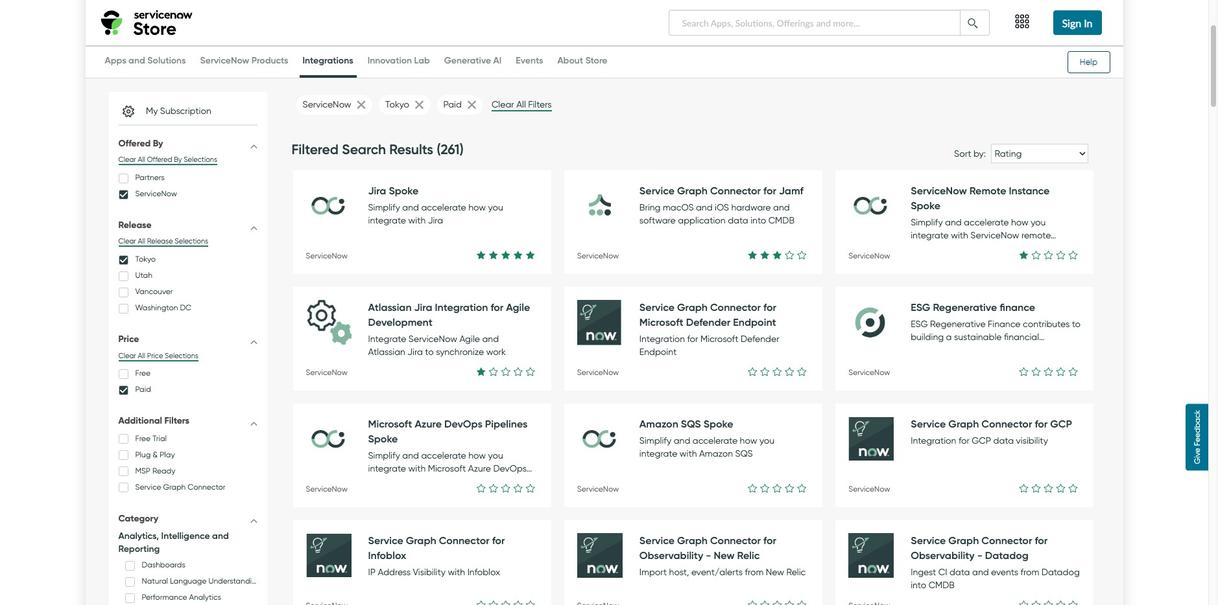 Task type: locate. For each thing, give the bounding box(es) containing it.
0 vertical spatial data
[[728, 215, 748, 226]]

0 horizontal spatial your
[[316, 449, 334, 460]]

cross image for servicenow
[[354, 99, 366, 110]]

jira spoke
[[306, 184, 356, 197]]

1 horizontal spatial tokyo
[[385, 99, 412, 110]]

service graph connector for observability - datadog
[[848, 534, 1060, 562]]

observability inside service graph connector for observability - new relic import host, event/alerts from new relic
[[639, 549, 703, 562]]

devops up log
[[444, 418, 482, 431]]

all
[[516, 99, 526, 110], [138, 155, 145, 164], [138, 237, 145, 246], [138, 351, 145, 360]]

and inside jira spoke simplify and accelerate how you integrate with jira
[[402, 202, 419, 213]]

integration up enable
[[373, 301, 426, 314]]

service graph connector for gcp
[[848, 418, 1010, 431]]

free down the clear all price selections link
[[135, 369, 151, 378]]

connector for service graph connector for observability - datadog ingest ci data and events from datadog into cmdb
[[982, 534, 1032, 547]]

clear all price selections link
[[118, 351, 198, 362]]

0 horizontal spatial instance
[[472, 449, 507, 460]]

from up devops…
[[510, 449, 528, 460]]

0 horizontal spatial relic
[[601, 549, 623, 562]]

jira down 'bidirectional'
[[408, 347, 423, 358]]

instance
[[947, 184, 987, 197], [1009, 184, 1050, 197]]

2 finance from the left
[[1000, 301, 1035, 314]]

0 horizontal spatial by
[[153, 138, 163, 149]]

log
[[466, 436, 479, 447]]

2 automate from the left
[[577, 436, 618, 447]]

2 remote from the left
[[969, 184, 1006, 197]]

1 horizontal spatial development
[[368, 316, 433, 329]]

1 remote from the left
[[907, 184, 944, 197]]

spoke inside servicenow remote instance spoke simplify and accelerate how you integrate with servicenow remote…
[[911, 199, 940, 212]]

for for service graph connector for infoblox
[[430, 534, 443, 547]]

jamf
[[717, 184, 741, 197], [779, 184, 803, 197]]

you down jira spoke element
[[488, 202, 503, 213]]

1 horizontal spatial relic
[[737, 549, 760, 562]]

spoke up log
[[468, 418, 498, 431]]

jira down jira spoke element
[[428, 215, 443, 226]]

0 horizontal spatial endpoint
[[577, 316, 620, 329]]

devops inside microsoft azure devops pipelines spoke simplify and accelerate how you integrate with microsoft azure devops…
[[444, 418, 482, 431]]

with up 'bidirectional'
[[403, 319, 421, 330]]

clear inside clear all release selections link
[[118, 237, 136, 246]]

1 chevron up image from the top
[[251, 142, 257, 150]]

regenerative for esg regenerative finance esg regenerative finance contributes to building a sustainable financial…
[[933, 301, 997, 314]]

1 vertical spatial into
[[911, 580, 926, 591]]

cmdb for jamf
[[768, 215, 795, 226]]

cross image for tokyo
[[412, 99, 424, 110]]

connector for service graph connector for gcp
[[919, 418, 970, 431]]

ingest ci data and events from datadog into cmdb element
[[911, 567, 1081, 593]]

simplify inside servicenow remote instance spoke simplify and accelerate how you integrate with servicenow remote…
[[911, 217, 943, 228]]

1 horizontal spatial by
[[174, 155, 182, 164]]

integration up integrate servicenow agile and atlassian jira to synchronize work 'element'
[[435, 301, 488, 314]]

provides
[[848, 202, 883, 213]]

observability
[[717, 534, 781, 547], [988, 534, 1052, 547], [639, 549, 703, 562], [911, 549, 975, 562]]

software
[[639, 215, 676, 226]]

1 horizontal spatial the
[[378, 345, 392, 356]]

0 horizontal spatial the
[[306, 462, 320, 473]]

jira up between
[[352, 301, 370, 314]]

development up the synchronization
[[470, 301, 535, 314]]

how down amazon sqs spoke element
[[740, 436, 757, 447]]

service graph connector for gcp integration for gcp data visibility
[[911, 418, 1072, 447]]

how down jira spoke element
[[468, 202, 486, 213]]

all for offered by
[[138, 155, 145, 164]]

free
[[135, 369, 151, 378], [135, 434, 151, 443]]

with inside microsoft azure devops pipelines spoke simplify and accelerate how you integrate with microsoft azure devops…
[[408, 464, 426, 475]]

from down amazon sqs spoke element
[[760, 449, 779, 460]]

spoke up permission
[[704, 418, 733, 431]]

2 horizontal spatial development
[[470, 301, 535, 314]]

infoblox down service graph connector for infoblox "element" in the left of the page
[[467, 567, 500, 578]]

0 horizontal spatial automate
[[306, 436, 347, 447]]

2 chevron up image from the top
[[251, 224, 257, 231]]

servicenow remote instance spoke provides actions to handle tables and records in a remote servicenow instance.
[[848, 184, 1055, 226]]

servicenow inside microsoft azure devops pipelines spoke automate pipeline, runs, artifacts, and log management of your microsoft azure devops pipeline instance from the servicenow instance.
[[322, 462, 371, 473]]

- for service graph connector for observability - new relic import host, event/alerts from new relic
[[706, 549, 711, 562]]

management up devops…
[[481, 436, 538, 447]]

chevron up image
[[251, 142, 257, 150], [251, 224, 257, 231], [251, 338, 257, 346], [251, 420, 257, 427], [251, 517, 257, 525]]

accelerate down jira spoke element
[[421, 202, 466, 213]]

observability up events
[[988, 534, 1052, 547]]

for inside service graph connector for observability - new relic import host, event/alerts from new relic
[[763, 534, 776, 547]]

endpoint inside service graph connector for microsoft defender endpoint
[[577, 316, 620, 329]]

paid down generative ai link
[[443, 99, 464, 110]]

regenerative for esg regenerative finance
[[871, 301, 935, 314]]

tokyo up "utah"
[[135, 254, 156, 264]]

instance inside amazon sqs spoke automate queue, message, and permission management of your amazon sqs instance from the servicenow instance.
[[723, 449, 758, 460]]

1 vertical spatial development
[[368, 316, 433, 329]]

instance. inside amazon sqs spoke automate queue, message, and permission management of your amazon sqs instance from the servicenow instance.
[[628, 462, 665, 473]]

amazon sqs spoke simplify and accelerate how you integrate with amazon sqs
[[639, 418, 774, 460]]

by:
[[974, 148, 986, 159]]

tab list containing apps and solutions
[[98, 48, 614, 78]]

price up the free paid
[[147, 351, 163, 360]]

clear inside clear all offered by selections link
[[118, 155, 136, 164]]

graph for service graph connector for gcp integration for gcp data visibility
[[948, 418, 979, 431]]

app by company servicenow element for service graph connector for observability - new relic
[[577, 601, 619, 606]]

service for service graph connector for infoblox
[[306, 534, 341, 547]]

app by company servicenow element for service graph connector for microsoft defender endpoint
[[577, 368, 619, 377]]

cross image down innovation lab link at top left
[[412, 99, 424, 110]]

spoke up 'simplify and accelerate how you integrate with servicenow remote instances' "element"
[[990, 184, 1020, 197]]

1 horizontal spatial instance.
[[628, 462, 665, 473]]

remote inside "servicenow remote instance spoke provides actions to handle tables and records in a remote servicenow instance."
[[907, 184, 944, 197]]

1 your from the left
[[316, 449, 334, 460]]

tables
[[960, 202, 986, 213]]

for for service graph connector for jamf
[[701, 184, 714, 197]]

1 horizontal spatial filters
[[528, 99, 552, 110]]

a right building at the bottom
[[946, 332, 952, 343]]

to right contributes
[[1072, 319, 1081, 330]]

endpoint for service graph connector for microsoft defender endpoint
[[577, 316, 620, 329]]

two
[[394, 345, 410, 356]]

spoke up message,
[[641, 418, 671, 431]]

0 vertical spatial by
[[153, 138, 163, 149]]

between
[[339, 345, 376, 356]]

chevron up image inside release 'dropdown button'
[[251, 224, 257, 231]]

1 horizontal spatial price
[[147, 351, 163, 360]]

instance inside "servicenow remote instance spoke provides actions to handle tables and records in a remote servicenow instance."
[[947, 184, 987, 197]]

1 vertical spatial selections
[[175, 237, 208, 246]]

1 horizontal spatial cross image
[[412, 99, 424, 110]]

automate left 'queue,'
[[577, 436, 618, 447]]

the for atlassian jira integration for agile development
[[378, 345, 392, 356]]

service for service graph connector for infoblox ip address visibility with infoblox
[[368, 534, 403, 547]]

filters down the events link
[[528, 99, 552, 110]]

you right permission
[[759, 436, 774, 447]]

to up between
[[364, 332, 373, 343]]

accelerate down artifacts,
[[421, 451, 466, 462]]

with down service graph connector for infoblox "element" in the left of the page
[[448, 567, 465, 578]]

pipelines for microsoft azure devops pipelines spoke automate pipeline, runs, artifacts, and log management of your microsoft azure devops pipeline instance from the servicenow instance.
[[423, 418, 465, 431]]

clear up the free paid
[[118, 351, 136, 360]]

with down artifacts,
[[408, 464, 426, 475]]

1 horizontal spatial of
[[527, 332, 535, 343]]

connector for service graph connector for jamf bring macos and ios hardware and software application data into cmdb
[[710, 184, 761, 197]]

2 horizontal spatial data
[[993, 436, 1014, 447]]

management
[[481, 436, 538, 447], [577, 449, 634, 460]]

observability up ci
[[911, 549, 975, 562]]

esg regenerative finance
[[848, 301, 973, 314]]

observability up import host, event/alerts from new relic "element"
[[717, 534, 781, 547]]

0 horizontal spatial remote
[[907, 184, 944, 197]]

0 vertical spatial tokyo
[[385, 99, 412, 110]]

graph inside the service graph connector for gcp integration for gcp data visibility
[[948, 418, 979, 431]]

jamf inside service graph connector for jamf bring macos and ios hardware and software application data into cmdb
[[779, 184, 803, 197]]

1 horizontal spatial your
[[647, 449, 665, 460]]

servicenow remote instance spoke element
[[911, 184, 1081, 213]]

cross image
[[464, 99, 476, 110]]

1 vertical spatial records
[[306, 345, 337, 356]]

all up the free paid
[[138, 351, 145, 360]]

atlassian jira integration for agile development integrate atlassian jira with servicenow agile development to enable bidirectional synchronization of records between the two applications.
[[306, 301, 535, 356]]

ip address visibility with infoblox element
[[368, 567, 538, 580]]

3 chevron up image from the top
[[251, 338, 257, 346]]

sign in menu bar
[[993, 0, 1123, 45]]

2 horizontal spatial relic
[[786, 567, 806, 578]]

and inside 'atlassian jira integration for agile development integrate servicenow agile and atlassian jira to synchronize work'
[[482, 334, 499, 345]]

0 horizontal spatial pipelines
[[423, 418, 465, 431]]

0 vertical spatial development
[[470, 301, 535, 314]]

your inside amazon sqs spoke automate queue, message, and permission management of your amazon sqs instance from the servicenow instance.
[[647, 449, 665, 460]]

devops…
[[493, 464, 532, 475]]

integration for gcp data visibility element
[[911, 435, 1081, 448]]

free trial plug & play msp ready service graph connector
[[133, 434, 225, 492]]

for for service graph connector for gcp integration for gcp data visibility
[[1035, 418, 1048, 431]]

0 vertical spatial free
[[135, 369, 151, 378]]

graph inside service graph connector for microsoft defender endpoint integration for microsoft defender endpoint
[[677, 301, 708, 314]]

microsoft azure devops pipelines spoke element
[[368, 417, 538, 447]]

tokyo inside tokyo utah vancouver washington dc
[[135, 254, 156, 264]]

2 jamf from the left
[[779, 184, 803, 197]]

observability for service graph connector for observability - new relic
[[717, 534, 781, 547]]

partners servicenow
[[133, 173, 177, 199]]

1 vertical spatial filters
[[164, 415, 189, 427]]

for for service graph connector for microsoft defender endpoint integration for microsoft defender endpoint
[[763, 301, 776, 314]]

simplify inside jira spoke simplify and accelerate how you integrate with jira
[[368, 202, 400, 213]]

1 horizontal spatial records
[[1007, 202, 1038, 213]]

1 horizontal spatial a
[[1050, 202, 1055, 213]]

1 vertical spatial a
[[946, 332, 952, 343]]

0 vertical spatial release
[[118, 219, 151, 231]]

enable
[[375, 332, 404, 343]]

simplify and accelerate how you integrate with microsoft azure devops pipelines element
[[368, 450, 538, 476]]

1 instance from the left
[[947, 184, 987, 197]]

new for service graph connector for observability - new relic import host, event/alerts from new relic
[[714, 549, 735, 562]]

search
[[342, 141, 386, 158]]

from
[[510, 449, 528, 460], [760, 449, 779, 460], [745, 567, 764, 578], [1021, 567, 1039, 578]]

filters up trial
[[164, 415, 189, 427]]

datadog
[[848, 549, 892, 562], [985, 549, 1029, 562], [1042, 567, 1080, 578]]

sign in
[[1062, 17, 1093, 29]]

connector inside service graph connector for observability - datadog ingest ci data and events from datadog into cmdb
[[982, 534, 1032, 547]]

servicenow inside 'atlassian jira integration for agile development integrate servicenow agile and atlassian jira to synchronize work'
[[408, 334, 457, 345]]

0 horizontal spatial integrate
[[306, 319, 344, 330]]

1 horizontal spatial datadog
[[985, 549, 1029, 562]]

service inside service graph connector for observability - new relic
[[577, 534, 612, 547]]

records left in
[[1007, 202, 1038, 213]]

2 vertical spatial the
[[306, 462, 320, 473]]

0 vertical spatial price
[[118, 334, 139, 345]]

graph inside service graph connector for observability - new relic import host, event/alerts from new relic
[[677, 534, 708, 547]]

integrate inside atlassian jira integration for agile development integrate atlassian jira with servicenow agile development to enable bidirectional synchronization of records between the two applications.
[[306, 319, 344, 330]]

infoblox down service graph connector for infoblox
[[368, 549, 406, 562]]

clear all filters
[[492, 99, 552, 110]]

1 horizontal spatial new
[[714, 549, 735, 562]]

graph inside service graph connector for jamf bring macos and ios hardware and software application data into cmdb
[[677, 184, 708, 197]]

pipelines up artifacts,
[[423, 418, 465, 431]]

my
[[146, 105, 158, 116]]

1 automate from the left
[[306, 436, 347, 447]]

spoke down results
[[389, 184, 419, 197]]

microsoft azure devops pipelines spoke simplify and accelerate how you integrate with microsoft azure devops…
[[368, 418, 532, 475]]

service graph connector for jamf element
[[639, 184, 810, 198]]

0 vertical spatial offered
[[118, 138, 151, 149]]

with down jira spoke element
[[408, 215, 426, 226]]

from right 'event/alerts'
[[745, 567, 764, 578]]

all inside the clear all filters link
[[516, 99, 526, 110]]

connector inside service graph connector for observability - new relic import host, event/alerts from new relic
[[710, 534, 761, 547]]

jira up 'bidirectional'
[[414, 301, 432, 314]]

clear for offered by
[[118, 155, 136, 164]]

search image
[[968, 16, 978, 28]]

spoke down the search
[[327, 184, 356, 197]]

chevron up image inside offered by 'dropdown button'
[[251, 142, 257, 150]]

pipelines up devops…
[[485, 418, 528, 431]]

0 vertical spatial the
[[378, 345, 392, 356]]

data right ci
[[950, 567, 970, 578]]

finance up sustainable
[[937, 301, 973, 314]]

0 horizontal spatial tokyo
[[135, 254, 156, 264]]

service inside service graph connector for microsoft defender endpoint integration for microsoft defender endpoint
[[639, 301, 675, 314]]

star image
[[489, 248, 498, 261], [501, 248, 510, 261], [760, 248, 769, 261], [773, 248, 782, 261], [1019, 248, 1028, 261], [477, 365, 486, 378]]

relic for service graph connector for observability - new relic
[[601, 549, 623, 562]]

3 star image from the left
[[526, 248, 535, 261]]

1 horizontal spatial remote
[[969, 184, 1006, 197]]

1 horizontal spatial instance
[[723, 449, 758, 460]]

cmdb
[[768, 215, 795, 226], [929, 580, 955, 591]]

0 horizontal spatial filters
[[164, 415, 189, 427]]

into inside service graph connector for jamf bring macos and ios hardware and software application data into cmdb
[[751, 215, 766, 226]]

1 horizontal spatial management
[[577, 449, 634, 460]]

offered down the "subscribe" image at left top
[[118, 138, 151, 149]]

development up enable
[[368, 316, 433, 329]]

tokyo down innovation lab link at top left
[[385, 99, 412, 110]]

selections down dc
[[165, 351, 198, 360]]

esg
[[848, 301, 868, 314], [911, 301, 930, 314], [911, 319, 928, 330]]

datadog for service graph connector for observability - datadog
[[848, 549, 892, 562]]

1 cross image from the left
[[354, 99, 366, 110]]

app by company servicenow element for esg regenerative finance
[[848, 368, 890, 377]]

connector for service graph connector for infoblox
[[377, 534, 427, 547]]

in
[[1040, 202, 1047, 213]]

ci
[[938, 567, 947, 578]]

graph inside service graph connector for microsoft defender endpoint
[[615, 301, 645, 314]]

clear all price selections
[[118, 351, 198, 360]]

service for service graph connector for gcp integration for gcp data visibility
[[911, 418, 946, 431]]

into for jamf
[[751, 215, 766, 226]]

release
[[118, 219, 151, 231], [147, 237, 173, 246]]

- inside service graph connector for observability - new relic
[[783, 534, 788, 547]]

accelerate inside servicenow remote instance spoke simplify and accelerate how you integrate with servicenow remote…
[[964, 217, 1009, 228]]

defender for service graph connector for microsoft defender endpoint integration for microsoft defender endpoint
[[686, 316, 731, 329]]

all down the events link
[[516, 99, 526, 110]]

2 horizontal spatial instance.
[[931, 215, 968, 226]]

innovation
[[368, 54, 412, 66]]

of
[[527, 332, 535, 343], [306, 449, 314, 460], [636, 449, 644, 460]]

1 horizontal spatial integrate
[[368, 334, 406, 345]]

queue,
[[621, 436, 649, 447]]

integrate for atlassian jira integration for agile development integrate atlassian jira with servicenow agile development to enable bidirectional synchronization of records between the two applications.
[[306, 319, 344, 330]]

1 horizontal spatial finance
[[1000, 301, 1035, 314]]

2 horizontal spatial endpoint
[[733, 316, 776, 329]]

pipelines inside microsoft azure devops pipelines spoke automate pipeline, runs, artifacts, and log management of your microsoft azure devops pipeline instance from the servicenow instance.
[[423, 418, 465, 431]]

sign in menu item
[[1045, 0, 1110, 45]]

all up "utah"
[[138, 237, 145, 246]]

defender inside service graph connector for microsoft defender endpoint
[[763, 301, 808, 314]]

for for service graph connector for gcp
[[973, 418, 985, 431]]

connector inside service graph connector for infoblox ip address visibility with infoblox
[[439, 534, 490, 547]]

chevron up image for additional filters
[[251, 420, 257, 427]]

integration
[[373, 301, 426, 314], [435, 301, 488, 314], [639, 334, 685, 345], [911, 436, 956, 447]]

and inside microsoft azure devops pipelines spoke simplify and accelerate how you integrate with microsoft azure devops…
[[402, 451, 419, 462]]

datadog for service graph connector for observability - datadog ingest ci data and events from datadog into cmdb
[[985, 549, 1029, 562]]

instance up in
[[1009, 184, 1050, 197]]

instance. down 'queue,'
[[628, 462, 665, 473]]

the inside atlassian jira integration for agile development integrate atlassian jira with servicenow agile development to enable bidirectional synchronization of records between the two applications.
[[378, 345, 392, 356]]

instance. down runs,
[[373, 462, 410, 473]]

integration down service graph connector for microsoft defender endpoint
[[639, 334, 685, 345]]

for inside service graph connector for observability - datadog
[[973, 534, 985, 547]]

2 horizontal spatial the
[[781, 449, 795, 460]]

-
[[783, 534, 788, 547], [1054, 534, 1060, 547], [706, 549, 711, 562], [977, 549, 983, 562]]

microsoft
[[717, 301, 761, 314], [639, 316, 683, 329], [700, 334, 738, 345], [306, 418, 350, 431], [368, 418, 412, 431], [336, 449, 374, 460], [428, 464, 466, 475]]

cross image up the search
[[354, 99, 366, 110]]

simplify inside amazon sqs spoke simplify and accelerate how you integrate with amazon sqs
[[639, 436, 671, 447]]

with inside jira spoke simplify and accelerate how you integrate with jira
[[408, 215, 426, 226]]

connector for service graph connector for observability - datadog
[[919, 534, 970, 547]]

for inside service graph connector for infoblox ip address visibility with infoblox
[[492, 534, 505, 547]]

accelerate down amazon sqs spoke element
[[693, 436, 738, 447]]

1 horizontal spatial pipelines
[[485, 418, 528, 431]]

5 chevron up image from the top
[[251, 517, 257, 525]]

1 vertical spatial cmdb
[[929, 580, 955, 591]]

0 horizontal spatial data
[[728, 215, 748, 226]]

to left handle
[[918, 202, 927, 213]]

1 horizontal spatial data
[[950, 567, 970, 578]]

your
[[316, 449, 334, 460], [647, 449, 665, 460]]

2 vertical spatial selections
[[165, 351, 198, 360]]

the
[[378, 345, 392, 356], [781, 449, 795, 460], [306, 462, 320, 473]]

records
[[1007, 202, 1038, 213], [306, 345, 337, 356]]

sort by:
[[954, 148, 988, 159]]

utah
[[135, 271, 152, 280]]

management down 'queue,'
[[577, 449, 634, 460]]

contributes
[[1023, 319, 1070, 330]]

clear up "utah"
[[118, 237, 136, 246]]

actions
[[885, 202, 916, 213]]

for inside service graph connector for observability - datadog ingest ci data and events from datadog into cmdb
[[1035, 534, 1048, 547]]

service graph connector for microsoft defender endpoint element
[[639, 300, 810, 330]]

2 horizontal spatial of
[[636, 449, 644, 460]]

observability inside service graph connector for observability - datadog ingest ci data and events from datadog into cmdb
[[911, 549, 975, 562]]

0 horizontal spatial paid
[[135, 385, 151, 395]]

1 vertical spatial tab list
[[109, 92, 267, 606]]

selections down subscription
[[184, 155, 217, 164]]

0 vertical spatial paid
[[443, 99, 464, 110]]

service inside the service graph connector for gcp integration for gcp data visibility
[[911, 418, 946, 431]]

cross image
[[354, 99, 366, 110], [412, 99, 424, 110]]

2 vertical spatial development
[[306, 332, 362, 343]]

star image
[[477, 248, 486, 261], [514, 248, 523, 261], [526, 248, 535, 261], [748, 248, 757, 261]]

microsoft inside service graph connector for microsoft defender endpoint
[[717, 301, 761, 314]]

service
[[577, 184, 612, 197], [639, 184, 675, 197], [577, 301, 612, 314], [639, 301, 675, 314], [848, 418, 884, 431], [911, 418, 946, 431], [135, 482, 161, 492], [306, 534, 341, 547], [368, 534, 403, 547], [577, 534, 612, 547], [639, 534, 675, 547], [848, 534, 884, 547], [911, 534, 946, 547]]

service graph connector for observability - new relic element
[[639, 534, 810, 563]]

graph inside service graph connector for observability - datadog ingest ci data and events from datadog into cmdb
[[948, 534, 979, 547]]

for for service graph connector for observability - new relic import host, event/alerts from new relic
[[763, 534, 776, 547]]

esg regenerative finance esg regenerative finance contributes to building a sustainable financial…
[[911, 301, 1081, 343]]

integrate inside 'atlassian jira integration for agile development integrate servicenow agile and atlassian jira to synchronize work'
[[368, 334, 406, 345]]

connector for service graph connector for microsoft defender endpoint
[[648, 301, 699, 314]]

0 horizontal spatial datadog
[[848, 549, 892, 562]]

filters
[[528, 99, 552, 110], [164, 415, 189, 427]]

integrate up two at bottom
[[368, 334, 406, 345]]

release up clear all release selections in the top of the page
[[118, 219, 151, 231]]

instance. down handle
[[931, 215, 968, 226]]

data down hardware
[[728, 215, 748, 226]]

offered up partners
[[147, 155, 172, 164]]

into down the ingest
[[911, 580, 926, 591]]

2 your from the left
[[647, 449, 665, 460]]

0 horizontal spatial a
[[946, 332, 952, 343]]

you up remote…
[[1031, 217, 1046, 228]]

for for service graph connector for infoblox ip address visibility with infoblox
[[492, 534, 505, 547]]

a right in
[[1050, 202, 1055, 213]]

app by company servicenow element
[[306, 251, 348, 261], [577, 251, 619, 261], [848, 251, 890, 261], [306, 368, 348, 377], [577, 368, 619, 377], [848, 368, 890, 377], [306, 485, 348, 494], [577, 485, 619, 494], [848, 485, 890, 494], [306, 601, 348, 606], [577, 601, 619, 606], [848, 601, 890, 606]]

0 horizontal spatial records
[[306, 345, 337, 356]]

chevron up image for category
[[251, 517, 257, 525]]

automate left pipeline,
[[306, 436, 347, 447]]

to down 'bidirectional'
[[425, 347, 434, 358]]

events
[[516, 54, 543, 66]]

- for service graph connector for observability - datadog
[[1054, 534, 1060, 547]]

free for free paid
[[135, 369, 151, 378]]

spoke left 'tables'
[[911, 199, 940, 212]]

service for service graph connector for microsoft defender endpoint integration for microsoft defender endpoint
[[639, 301, 675, 314]]

for for atlassian jira integration for agile development integrate atlassian jira with servicenow agile development to enable bidirectional synchronization of records between the two applications.
[[428, 301, 441, 314]]

service for service graph connector for jamf
[[577, 184, 612, 197]]

integration down service graph connector for gcp
[[911, 436, 956, 447]]

records left between
[[306, 345, 337, 356]]

for inside atlassian jira integration for agile development integrate atlassian jira with servicenow agile development to enable bidirectional synchronization of records between the two applications.
[[428, 301, 441, 314]]

with down 'tables'
[[951, 230, 968, 241]]

servicenow
[[200, 54, 249, 66], [303, 99, 354, 110], [848, 184, 905, 197], [911, 184, 967, 197], [135, 189, 177, 199], [880, 215, 929, 226], [971, 230, 1019, 241], [306, 251, 348, 261], [577, 251, 619, 261], [848, 251, 890, 261], [423, 319, 472, 330], [408, 334, 457, 345], [306, 368, 348, 377], [577, 368, 619, 377], [848, 368, 890, 377], [322, 462, 371, 473], [577, 462, 626, 473], [306, 485, 348, 494], [577, 485, 619, 494], [848, 485, 890, 494]]

macos
[[663, 202, 694, 213]]

jira down filtered on the left top of page
[[306, 184, 324, 197]]

star empty image
[[785, 248, 794, 261], [1032, 248, 1041, 261], [1044, 248, 1053, 261], [1056, 248, 1065, 261], [1069, 248, 1078, 261], [514, 365, 523, 378], [526, 365, 535, 378], [748, 365, 757, 378], [773, 365, 782, 378], [785, 365, 794, 378], [1019, 365, 1028, 378], [1032, 365, 1041, 378], [1044, 365, 1053, 378], [1056, 365, 1065, 378], [1069, 365, 1078, 378], [477, 482, 486, 495], [489, 482, 498, 495], [514, 482, 523, 495], [526, 482, 535, 495], [760, 482, 769, 495], [785, 482, 794, 495], [1019, 482, 1028, 495], [1032, 482, 1041, 495], [1044, 482, 1053, 495], [1056, 482, 1065, 495], [501, 599, 510, 606], [514, 599, 523, 606], [526, 599, 535, 606], [760, 599, 769, 606], [773, 599, 782, 606], [797, 599, 806, 606], [1019, 599, 1028, 606], [1044, 599, 1053, 606], [1056, 599, 1065, 606], [1069, 599, 1078, 606]]

relic for service graph connector for observability - new relic import host, event/alerts from new relic
[[737, 549, 760, 562]]

1 horizontal spatial into
[[911, 580, 926, 591]]

0 vertical spatial cmdb
[[768, 215, 795, 226]]

1 horizontal spatial cmdb
[[929, 580, 955, 591]]

1 vertical spatial free
[[135, 434, 151, 443]]

0 horizontal spatial of
[[306, 449, 314, 460]]

service for service graph connector for observability - new relic
[[577, 534, 612, 547]]

1 vertical spatial price
[[147, 351, 163, 360]]

graph inside service graph connector for infoblox ip address visibility with infoblox
[[406, 534, 436, 547]]

0 vertical spatial integrate
[[306, 319, 344, 330]]

graph for service graph connector for observability - datadog
[[886, 534, 917, 547]]

app by company servicenow element for service graph connector for jamf
[[577, 251, 619, 261]]

service graph connector for observability - datadog ingest ci data and events from datadog into cmdb
[[911, 534, 1080, 591]]

development for atlassian jira integration for agile development integrate atlassian jira with servicenow agile development to enable bidirectional synchronization of records between the two applications.
[[470, 301, 535, 314]]

development up between
[[306, 332, 362, 343]]

with inside service graph connector for infoblox ip address visibility with infoblox
[[448, 567, 465, 578]]

tab list containing offered by
[[109, 92, 267, 606]]

service for service graph connector for observability - new relic import host, event/alerts from new relic
[[639, 534, 675, 547]]

sign
[[1062, 17, 1081, 29]]

chevron up image inside price dropdown button
[[251, 338, 257, 346]]

you up devops…
[[488, 451, 503, 462]]

automate inside microsoft azure devops pipelines spoke automate pipeline, runs, artifacts, and log management of your microsoft azure devops pipeline instance from the servicenow instance.
[[306, 436, 347, 447]]

devops up runs,
[[382, 418, 420, 431]]

service inside service graph connector for infoblox ip address visibility with infoblox
[[368, 534, 403, 547]]

0 horizontal spatial instance.
[[373, 462, 410, 473]]

apps
[[105, 54, 126, 66]]

2 instance from the left
[[723, 449, 758, 460]]

star empty image
[[797, 248, 806, 261], [489, 365, 498, 378], [501, 365, 510, 378], [760, 365, 769, 378], [797, 365, 806, 378], [501, 482, 510, 495], [748, 482, 757, 495], [773, 482, 782, 495], [797, 482, 806, 495], [1069, 482, 1078, 495], [477, 599, 486, 606], [489, 599, 498, 606], [748, 599, 757, 606], [785, 599, 794, 606], [1032, 599, 1041, 606]]

esg for esg regenerative finance
[[848, 301, 868, 314]]

- inside service graph connector for observability - new relic import host, event/alerts from new relic
[[706, 549, 711, 562]]

connector for service graph connector for jamf
[[648, 184, 699, 197]]

service graph connector for jamf bring macos and ios hardware and software application data into cmdb
[[639, 184, 803, 226]]

for inside service graph connector for jamf bring macos and ios hardware and software application data into cmdb
[[763, 184, 776, 197]]

financial…
[[1004, 332, 1045, 343]]

apps and solutions
[[105, 54, 186, 66]]

0 vertical spatial a
[[1050, 202, 1055, 213]]

the inside microsoft azure devops pipelines spoke automate pipeline, runs, artifacts, and log management of your microsoft azure devops pipeline instance from the servicenow instance.
[[306, 462, 320, 473]]

accelerate
[[421, 202, 466, 213], [964, 217, 1009, 228], [693, 436, 738, 447], [421, 451, 466, 462]]

0 horizontal spatial management
[[481, 436, 538, 447]]

datadog inside service graph connector for observability - datadog
[[848, 549, 892, 562]]

about store link
[[554, 54, 611, 75]]

release inside 'dropdown button'
[[118, 219, 151, 231]]

clear right cross icon
[[492, 99, 514, 110]]

4 chevron up image from the top
[[251, 420, 257, 427]]

1 horizontal spatial paid
[[443, 99, 464, 110]]

remote up handle
[[907, 184, 944, 197]]

1 free from the top
[[135, 369, 151, 378]]

1 vertical spatial defender
[[686, 316, 731, 329]]

ios
[[715, 202, 729, 213]]

1 finance from the left
[[937, 301, 973, 314]]

paid inside the free paid
[[135, 385, 151, 395]]

for for service graph connector for observability - datadog
[[973, 534, 985, 547]]

infoblox up the ip address visibility with infoblox element
[[445, 534, 483, 547]]

1 instance from the left
[[472, 449, 507, 460]]

to
[[918, 202, 927, 213], [1072, 319, 1081, 330], [364, 332, 373, 343], [425, 347, 434, 358]]

2 vertical spatial defender
[[741, 334, 779, 345]]

connector inside the service graph connector for gcp integration for gcp data visibility
[[982, 418, 1032, 431]]

microsoft azure devops pipelines spoke automate pipeline, runs, artifacts, and log management of your microsoft azure devops pipeline instance from the servicenow instance.
[[306, 418, 538, 473]]

simplify and accelerate how you integrate with servicenow remote instances element
[[911, 216, 1081, 242]]

for for service graph connector for observability - datadog ingest ci data and events from datadog into cmdb
[[1035, 534, 1048, 547]]

remote up 'tables'
[[969, 184, 1006, 197]]

1 vertical spatial paid
[[135, 385, 151, 395]]

from inside amazon sqs spoke automate queue, message, and permission management of your amazon sqs instance from the servicenow instance.
[[760, 449, 779, 460]]

how inside servicenow remote instance spoke simplify and accelerate how you integrate with servicenow remote…
[[1011, 217, 1029, 228]]

service graph connector for microsoft defender endpoint integration for microsoft defender endpoint
[[639, 301, 779, 358]]

4 star image from the left
[[748, 248, 757, 261]]

atlassian
[[306, 301, 349, 314], [368, 301, 412, 314], [346, 319, 383, 330], [368, 347, 405, 358]]

endpoint for service graph connector for microsoft defender endpoint integration for microsoft defender endpoint
[[733, 316, 776, 329]]

- inside service graph connector for observability - datadog
[[1054, 534, 1060, 547]]

price button
[[109, 328, 267, 351]]

0 vertical spatial infoblox
[[445, 534, 483, 547]]

additional
[[118, 415, 162, 427]]

instance for servicenow remote instance spoke simplify and accelerate how you integrate with servicenow remote…
[[1009, 184, 1050, 197]]

instance down permission
[[723, 449, 758, 460]]

tab list
[[98, 48, 614, 78], [109, 92, 267, 606]]

connector for service graph connector for microsoft defender endpoint integration for microsoft defender endpoint
[[710, 301, 761, 314]]

1 horizontal spatial jamf
[[779, 184, 803, 197]]

for for atlassian jira integration for agile development integrate servicenow agile and atlassian jira to synchronize work
[[491, 301, 503, 314]]

observability inside service graph connector for observability - new relic
[[717, 534, 781, 547]]

1 horizontal spatial instance
[[1009, 184, 1050, 197]]

observability up the host,
[[639, 549, 703, 562]]

2 pipelines from the left
[[485, 418, 528, 431]]

for for service graph connector for jamf bring macos and ios hardware and software application data into cmdb
[[763, 184, 776, 197]]

clear for release
[[118, 237, 136, 246]]

paid up additional
[[135, 385, 151, 395]]

remote for servicenow remote instance spoke provides actions to handle tables and records in a remote servicenow instance.
[[907, 184, 944, 197]]

a inside "servicenow remote instance spoke provides actions to handle tables and records in a remote servicenow instance."
[[1050, 202, 1055, 213]]

hardware
[[731, 202, 771, 213]]

clear down offered by
[[118, 155, 136, 164]]

language
[[170, 577, 207, 586]]

service graph connector for infoblox ip address visibility with infoblox
[[368, 534, 505, 578]]

0 vertical spatial defender
[[763, 301, 808, 314]]

1 vertical spatial data
[[993, 436, 1014, 447]]

observability inside service graph connector for observability - datadog
[[988, 534, 1052, 547]]

selections for price
[[165, 351, 198, 360]]

for inside service graph connector for microsoft defender endpoint
[[701, 301, 714, 314]]

2 free from the top
[[135, 434, 151, 443]]

visibility
[[1016, 436, 1048, 447]]

sort
[[954, 148, 971, 159]]

by up clear all offered by selections
[[153, 138, 163, 149]]

1 vertical spatial release
[[147, 237, 173, 246]]

0 horizontal spatial instance
[[947, 184, 987, 197]]

finance up finance
[[1000, 301, 1035, 314]]

selections up tokyo utah vancouver washington dc
[[175, 237, 208, 246]]

2 cross image from the left
[[412, 99, 424, 110]]

1 jamf from the left
[[717, 184, 741, 197]]

how
[[468, 202, 486, 213], [1011, 217, 1029, 228], [740, 436, 757, 447], [468, 451, 486, 462]]

gcp for service graph connector for gcp
[[988, 418, 1010, 431]]

0 vertical spatial management
[[481, 436, 538, 447]]

pipelines for microsoft azure devops pipelines spoke simplify and accelerate how you integrate with microsoft azure devops…
[[485, 418, 528, 431]]

selections
[[184, 155, 217, 164], [175, 237, 208, 246], [165, 351, 198, 360]]

and inside "servicenow remote instance spoke provides actions to handle tables and records in a remote servicenow instance."
[[989, 202, 1005, 213]]

service inside service graph connector for microsoft defender endpoint
[[577, 301, 612, 314]]

graph inside service graph connector for observability - datadog
[[886, 534, 917, 547]]

release button
[[109, 214, 267, 237]]

service inside service graph connector for observability - new relic import host, event/alerts from new relic
[[639, 534, 675, 547]]

2 instance from the left
[[1009, 184, 1050, 197]]

connector inside service graph connector for microsoft defender endpoint integration for microsoft defender endpoint
[[710, 301, 761, 314]]

relic inside service graph connector for observability - new relic
[[601, 549, 623, 562]]

1 pipelines from the left
[[423, 418, 465, 431]]

0 horizontal spatial new
[[577, 549, 598, 562]]

defender
[[763, 301, 808, 314], [686, 316, 731, 329], [741, 334, 779, 345]]

0 horizontal spatial price
[[118, 334, 139, 345]]

2 horizontal spatial new
[[766, 567, 784, 578]]

clear all release selections link
[[118, 237, 208, 247]]

servicenow inside atlassian jira integration for agile development integrate atlassian jira with servicenow agile development to enable bidirectional synchronization of records between the two applications.
[[423, 319, 472, 330]]

handle
[[929, 202, 958, 213]]

1 vertical spatial management
[[577, 449, 634, 460]]

jamf for service graph connector for jamf
[[717, 184, 741, 197]]

0 horizontal spatial jamf
[[717, 184, 741, 197]]

graph for service graph connector for observability - new relic
[[615, 534, 645, 547]]

app by company servicenow element for microsoft azure devops pipelines spoke
[[306, 485, 348, 494]]



Task type: describe. For each thing, give the bounding box(es) containing it.
integration inside atlassian jira integration for agile development integrate atlassian jira with servicenow agile development to enable bidirectional synchronization of records between the two applications.
[[373, 301, 426, 314]]

for for service graph connector for observability - new relic
[[701, 534, 714, 547]]

Search Apps search field
[[668, 10, 960, 36]]

category button
[[109, 508, 267, 531]]

servicenow remote instance spoke simplify and accelerate how you integrate with servicenow remote…
[[911, 184, 1056, 241]]

chevron up image for offered by
[[251, 142, 257, 150]]

servicenow store home image
[[98, 6, 200, 39]]

infoblox for service graph connector for infoblox
[[445, 534, 483, 547]]

2 horizontal spatial datadog
[[1042, 567, 1080, 578]]

remote for servicenow remote instance spoke simplify and accelerate how you integrate with servicenow remote…
[[969, 184, 1006, 197]]

with inside servicenow remote instance spoke simplify and accelerate how you integrate with servicenow remote…
[[951, 230, 968, 241]]

products
[[251, 54, 288, 66]]

devops for microsoft azure devops pipelines spoke automate pipeline, runs, artifacts, and log management of your microsoft azure devops pipeline instance from the servicenow instance.
[[382, 418, 420, 431]]

subscription
[[160, 105, 211, 116]]

a inside esg regenerative finance esg regenerative finance contributes to building a sustainable financial…
[[946, 332, 952, 343]]

innovation lab link
[[364, 54, 433, 75]]

jamf for service graph connector for jamf bring macos and ios hardware and software application data into cmdb
[[779, 184, 803, 197]]

0 vertical spatial filters
[[528, 99, 552, 110]]

integrations
[[303, 54, 353, 66]]

lab
[[414, 54, 430, 66]]

app by company servicenow element for service graph connector for observability - datadog
[[848, 601, 890, 606]]

service for service graph connector for jamf bring macos and ios hardware and software application data into cmdb
[[639, 184, 675, 197]]

remote…
[[1022, 230, 1056, 241]]

devops down artifacts,
[[402, 449, 435, 460]]

additional filters button
[[109, 410, 267, 433]]

clear all offered by selections link
[[118, 155, 217, 166]]

app by company servicenow element for service graph connector for gcp
[[848, 485, 890, 494]]

service graph connector for observability - new relic import host, event/alerts from new relic
[[639, 534, 806, 578]]

additional filters
[[118, 415, 189, 427]]

understanding
[[208, 577, 261, 586]]

integration inside service graph connector for microsoft defender endpoint integration for microsoft defender endpoint
[[639, 334, 685, 345]]

app by company servicenow element for jira spoke
[[306, 251, 348, 261]]

service inside free trial plug & play msp ready service graph connector
[[135, 482, 161, 492]]

from inside service graph connector for observability - datadog ingest ci data and events from datadog into cmdb
[[1021, 567, 1039, 578]]

events
[[991, 567, 1018, 578]]

graph for service graph connector for microsoft defender endpoint
[[615, 301, 645, 314]]

msp
[[135, 466, 150, 476]]

and inside service graph connector for observability - datadog ingest ci data and events from datadog into cmdb
[[972, 567, 989, 578]]

spoke inside amazon sqs spoke simplify and accelerate how you integrate with amazon sqs
[[704, 418, 733, 431]]

devops for microsoft azure devops pipelines spoke simplify and accelerate how you integrate with microsoft azure devops…
[[444, 418, 482, 431]]

ai
[[493, 54, 502, 66]]

remote
[[848, 215, 878, 226]]

spoke inside amazon sqs spoke automate queue, message, and permission management of your amazon sqs instance from the servicenow instance.
[[641, 418, 671, 431]]

azure down log
[[468, 464, 491, 475]]

service graph connector for infoblox element
[[368, 534, 538, 563]]

of inside amazon sqs spoke automate queue, message, and permission management of your amazon sqs instance from the servicenow instance.
[[636, 449, 644, 460]]

intelligence
[[161, 531, 210, 542]]

jira spoke element
[[368, 184, 538, 198]]

integrate for atlassian jira integration for agile development integrate servicenow agile and atlassian jira to synchronize work
[[368, 334, 406, 345]]

new for service graph connector for observability - new relic
[[577, 549, 598, 562]]

ready
[[152, 466, 175, 476]]

infoblox for service graph connector for infoblox ip address visibility with infoblox
[[368, 549, 406, 562]]

2 star image from the left
[[514, 248, 523, 261]]

help button
[[1067, 51, 1110, 73]]

connector for service graph connector for infoblox ip address visibility with infoblox
[[439, 534, 490, 547]]

the for microsoft azure devops pipelines spoke
[[306, 462, 320, 473]]

offered by button
[[109, 132, 267, 155]]

service graph connector for jamf
[[577, 184, 741, 197]]

filtered
[[292, 141, 339, 158]]

graph inside free trial plug & play msp ready service graph connector
[[163, 482, 186, 492]]

to inside "servicenow remote instance spoke provides actions to handle tables and records in a remote servicenow instance."
[[918, 202, 927, 213]]

solutions
[[147, 54, 186, 66]]

management inside amazon sqs spoke automate queue, message, and permission management of your amazon sqs instance from the servicenow instance.
[[577, 449, 634, 460]]

service for service graph connector for microsoft defender endpoint
[[577, 301, 612, 314]]

you inside amazon sqs spoke simplify and accelerate how you integrate with amazon sqs
[[759, 436, 774, 447]]

graph for service graph connector for infoblox ip address visibility with infoblox
[[406, 534, 436, 547]]

defender for service graph connector for microsoft defender endpoint
[[763, 301, 808, 314]]

(261)
[[437, 141, 464, 158]]

1 star image from the left
[[477, 248, 486, 261]]

service graph connector for microsoft defender endpoint
[[577, 301, 808, 329]]

natural
[[142, 577, 168, 586]]

instance inside microsoft azure devops pipelines spoke automate pipeline, runs, artifacts, and log management of your microsoft azure devops pipeline instance from the servicenow instance.
[[472, 449, 507, 460]]

integration for microsoft defender endpoint element
[[639, 333, 810, 359]]

generative
[[444, 54, 491, 66]]

clear all offered by selections
[[118, 155, 217, 164]]

permission
[[712, 436, 756, 447]]

bring
[[639, 202, 661, 213]]

spoke inside microsoft azure devops pipelines spoke simplify and accelerate how you integrate with microsoft azure devops…
[[368, 433, 398, 445]]

ingest
[[911, 567, 936, 578]]

in
[[1084, 17, 1093, 29]]

all for price
[[138, 351, 145, 360]]

integrate inside microsoft azure devops pipelines spoke simplify and accelerate how you integrate with microsoft azure devops…
[[368, 464, 406, 475]]

help link
[[1061, 51, 1110, 73]]

accelerate inside microsoft azure devops pipelines spoke simplify and accelerate how you integrate with microsoft azure devops…
[[421, 451, 466, 462]]

integrate servicenow agile and atlassian jira to synchronize work element
[[368, 333, 538, 359]]

free for free trial plug & play msp ready service graph connector
[[135, 434, 151, 443]]

trial
[[152, 434, 167, 443]]

integrate inside jira spoke simplify and accelerate how you integrate with jira
[[368, 215, 406, 226]]

you inside servicenow remote instance spoke simplify and accelerate how you integrate with servicenow remote…
[[1031, 217, 1046, 228]]

analytics,
[[118, 531, 159, 542]]

azure down runs,
[[377, 449, 400, 460]]

servicenow inside 'partners servicenow'
[[135, 189, 177, 199]]

records inside atlassian jira integration for agile development integrate atlassian jira with servicenow agile development to enable bidirectional synchronization of records between the two applications.
[[306, 345, 337, 356]]

selections for release
[[175, 237, 208, 246]]

esg for esg regenerative finance esg regenerative finance contributes to building a sustainable financial…
[[911, 301, 930, 314]]

atlassian jira integration for agile development integrate servicenow agile and atlassian jira to synchronize work
[[368, 301, 530, 358]]

jira up enable
[[386, 319, 401, 330]]

clear for price
[[118, 351, 136, 360]]

how inside jira spoke simplify and accelerate how you integrate with jira
[[468, 202, 486, 213]]

integrate inside servicenow remote instance spoke simplify and accelerate how you integrate with servicenow remote…
[[911, 230, 949, 241]]

to inside 'atlassian jira integration for agile development integrate servicenow agile and atlassian jira to synchronize work'
[[425, 347, 434, 358]]

sign in button
[[1053, 10, 1102, 35]]

graph for service graph connector for observability - datadog ingest ci data and events from datadog into cmdb
[[948, 534, 979, 547]]

subscribe image
[[118, 102, 138, 121]]

runs,
[[386, 436, 405, 447]]

from inside service graph connector for observability - new relic import host, event/alerts from new relic
[[745, 567, 764, 578]]

graph for service graph connector for infoblox
[[344, 534, 374, 547]]

spoke inside jira spoke simplify and accelerate how you integrate with jira
[[389, 184, 419, 197]]

instance. inside microsoft azure devops pipelines spoke automate pipeline, runs, artifacts, and log management of your microsoft azure devops pipeline instance from the servicenow instance.
[[373, 462, 410, 473]]

by inside 'dropdown button'
[[153, 138, 163, 149]]

you inside microsoft azure devops pipelines spoke simplify and accelerate how you integrate with microsoft azure devops…
[[488, 451, 503, 462]]

chevron up image for release
[[251, 224, 257, 231]]

of inside microsoft azure devops pipelines spoke automate pipeline, runs, artifacts, and log management of your microsoft azure devops pipeline instance from the servicenow instance.
[[306, 449, 314, 460]]

price inside dropdown button
[[118, 334, 139, 345]]

app by company servicenow element for service graph connector for infoblox
[[306, 601, 348, 606]]

0 horizontal spatial development
[[306, 332, 362, 343]]

graph for service graph connector for gcp
[[886, 418, 917, 431]]

event/alerts
[[691, 567, 743, 578]]

data inside service graph connector for jamf bring macos and ios hardware and software application data into cmdb
[[728, 215, 748, 226]]

accelerate inside amazon sqs spoke simplify and accelerate how you integrate with amazon sqs
[[693, 436, 738, 447]]

observability for service graph connector for observability - datadog ingest ci data and events from datadog into cmdb
[[911, 549, 975, 562]]

and inside amazon sqs spoke automate queue, message, and permission management of your amazon sqs instance from the servicenow instance.
[[693, 436, 709, 447]]

integration inside 'atlassian jira integration for agile development integrate servicenow agile and atlassian jira to synchronize work'
[[435, 301, 488, 314]]

1 vertical spatial offered
[[147, 155, 172, 164]]

spoke inside microsoft azure devops pipelines spoke automate pipeline, runs, artifacts, and log management of your microsoft azure devops pipeline instance from the servicenow instance.
[[468, 418, 498, 431]]

play
[[160, 450, 175, 460]]

washington
[[135, 303, 178, 313]]

records inside "servicenow remote instance spoke provides actions to handle tables and records in a remote servicenow instance."
[[1007, 202, 1038, 213]]

import host, event/alerts from new relic element
[[639, 567, 810, 580]]

free paid
[[133, 369, 151, 395]]

simplify and accelerate how you integrate with amazon sqs element
[[639, 435, 810, 461]]

sustainable
[[954, 332, 1002, 343]]

results
[[389, 141, 433, 158]]

graph for service graph connector for jamf bring macos and ios hardware and software application data into cmdb
[[677, 184, 708, 197]]

instance for servicenow remote instance spoke provides actions to handle tables and records in a remote servicenow instance.
[[947, 184, 987, 197]]

app by company servicenow element for atlassian jira integration for agile development
[[306, 368, 348, 377]]

visibility
[[413, 567, 446, 578]]

data inside service graph connector for observability - datadog ingest ci data and events from datadog into cmdb
[[950, 567, 970, 578]]

all for release
[[138, 237, 145, 246]]

how inside microsoft azure devops pipelines spoke simplify and accelerate how you integrate with microsoft azure devops…
[[468, 451, 486, 462]]

and inside servicenow remote instance spoke simplify and accelerate how you integrate with servicenow remote…
[[945, 217, 962, 228]]

observability for service graph connector for observability - datadog
[[988, 534, 1052, 547]]

message,
[[651, 436, 691, 447]]

about store
[[557, 54, 607, 66]]

2 vertical spatial infoblox
[[467, 567, 500, 578]]

chevron up image for price
[[251, 338, 257, 346]]

and inside amazon sqs spoke simplify and accelerate how you integrate with amazon sqs
[[674, 436, 690, 447]]

to inside atlassian jira integration for agile development integrate atlassian jira with servicenow agile development to enable bidirectional synchronization of records between the two applications.
[[364, 332, 373, 343]]

with inside amazon sqs spoke simplify and accelerate how you integrate with amazon sqs
[[680, 449, 697, 460]]

accelerate inside jira spoke simplify and accelerate how you integrate with jira
[[421, 202, 466, 213]]

to inside esg regenerative finance esg regenerative finance contributes to building a sustainable financial…
[[1072, 319, 1081, 330]]

graph for service graph connector for jamf
[[615, 184, 645, 197]]

bring macos and ios hardware and software application data into cmdb element
[[639, 202, 810, 228]]

reporting
[[118, 544, 160, 555]]

dashboards
[[142, 560, 185, 570]]

service for service graph connector for gcp
[[848, 418, 884, 431]]

pipeline,
[[349, 436, 384, 447]]

integrate inside amazon sqs spoke simplify and accelerate how you integrate with amazon sqs
[[639, 449, 677, 460]]

jira spoke simplify and accelerate how you integrate with jira
[[368, 184, 503, 226]]

connector inside free trial plug & play msp ready service graph connector
[[188, 482, 225, 492]]

host,
[[669, 567, 689, 578]]

integration inside the service graph connector for gcp integration for gcp data visibility
[[911, 436, 956, 447]]

connector for service graph connector for gcp integration for gcp data visibility
[[982, 418, 1032, 431]]

management inside microsoft azure devops pipelines spoke automate pipeline, runs, artifacts, and log management of your microsoft azure devops pipeline instance from the servicenow instance.
[[481, 436, 538, 447]]

service graph connector for gcp element
[[911, 417, 1081, 432]]

for for service graph connector for microsoft defender endpoint
[[701, 301, 714, 314]]

tokyo for tokyo
[[385, 99, 412, 110]]

offered inside 'dropdown button'
[[118, 138, 151, 149]]

cmdb for observability
[[929, 580, 955, 591]]

synchronization
[[460, 332, 525, 343]]

&
[[153, 450, 158, 460]]

the inside amazon sqs spoke automate queue, message, and permission management of your amazon sqs instance from the servicenow instance.
[[781, 449, 795, 460]]

your inside microsoft azure devops pipelines spoke automate pipeline, runs, artifacts, and log management of your microsoft azure devops pipeline instance from the servicenow instance.
[[316, 449, 334, 460]]

analytics
[[189, 593, 221, 603]]

esg regenerative finance contributes to building a sustainable financial ecosystem. element
[[911, 318, 1081, 344]]

amazon sqs spoke element
[[639, 417, 810, 432]]

how inside amazon sqs spoke simplify and accelerate how you integrate with amazon sqs
[[740, 436, 757, 447]]

category
[[118, 513, 158, 525]]

instance. inside "servicenow remote instance spoke provides actions to handle tables and records in a remote servicenow instance."
[[931, 215, 968, 226]]

automate inside amazon sqs spoke automate queue, message, and permission management of your amazon sqs instance from the servicenow instance.
[[577, 436, 618, 447]]

dc
[[180, 303, 191, 313]]

amazon sqs spoke automate queue, message, and permission management of your amazon sqs instance from the servicenow instance.
[[577, 418, 795, 473]]

azure up pipeline,
[[352, 418, 379, 431]]

clear all release selections
[[118, 237, 208, 246]]

filtered search results (261)
[[292, 141, 464, 158]]

spoke inside "servicenow remote instance spoke provides actions to handle tables and records in a remote servicenow instance."
[[990, 184, 1020, 197]]

graph for service graph connector for observability - new relic import host, event/alerts from new relic
[[677, 534, 708, 547]]

development for atlassian jira integration for agile development integrate servicenow agile and atlassian jira to synchronize work
[[368, 316, 433, 329]]

with inside atlassian jira integration for agile development integrate atlassian jira with servicenow agile development to enable bidirectional synchronization of records between the two applications.
[[403, 319, 421, 330]]

and inside microsoft azure devops pipelines spoke automate pipeline, runs, artifacts, and log management of your microsoft azure devops pipeline instance from the servicenow instance.
[[447, 436, 463, 447]]

integrations link
[[299, 54, 357, 78]]

esg regenerative finance element
[[911, 300, 1081, 315]]

and inside analytics, intelligence and reporting dashboards natural language understanding performance analytics
[[212, 531, 229, 542]]

building
[[911, 332, 944, 343]]

finance for esg regenerative finance
[[937, 301, 973, 314]]

into for observability
[[911, 580, 926, 591]]

analytics, intelligence and reporting dashboards natural language understanding performance analytics
[[118, 531, 261, 603]]

atlassian jira integration for agile development element
[[368, 300, 538, 330]]

1 vertical spatial by
[[174, 155, 182, 164]]

filters inside dropdown button
[[164, 415, 189, 427]]

0 vertical spatial selections
[[184, 155, 217, 164]]

simplify and accelerate how you integrate with jira element
[[368, 202, 538, 228]]

artifacts,
[[408, 436, 444, 447]]

simplify inside microsoft azure devops pipelines spoke simplify and accelerate how you integrate with microsoft azure devops…
[[368, 451, 400, 462]]

tokyo for tokyo utah vancouver washington dc
[[135, 254, 156, 264]]

observability for service graph connector for observability - new relic import host, event/alerts from new relic
[[639, 549, 703, 562]]

servicenow products link
[[197, 54, 292, 75]]

jira down filtered search results (261)
[[368, 184, 386, 197]]

finance for esg regenerative finance esg regenerative finance contributes to building a sustainable financial…
[[1000, 301, 1035, 314]]

service for service graph connector for observability - datadog ingest ci data and events from datadog into cmdb
[[911, 534, 946, 547]]

help
[[1080, 57, 1098, 67]]

from inside microsoft azure devops pipelines spoke automate pipeline, runs, artifacts, and log management of your microsoft azure devops pipeline instance from the servicenow instance.
[[510, 449, 528, 460]]

offered by
[[118, 138, 163, 149]]

- for service graph connector for observability - new relic
[[783, 534, 788, 547]]

connector for service graph connector for observability - new relic import host, event/alerts from new relic
[[710, 534, 761, 547]]

azure up artifacts,
[[415, 418, 442, 431]]

work
[[486, 347, 506, 358]]

data inside the service graph connector for gcp integration for gcp data visibility
[[993, 436, 1014, 447]]

app by company servicenow element for amazon sqs spoke
[[577, 485, 619, 494]]

you inside jira spoke simplify and accelerate how you integrate with jira
[[488, 202, 503, 213]]

gcp for service graph connector for gcp integration for gcp data visibility
[[1050, 418, 1072, 431]]

app by company servicenow element for servicenow remote instance spoke
[[848, 251, 890, 261]]

servicenow inside amazon sqs spoke automate queue, message, and permission management of your amazon sqs instance from the servicenow instance.
[[577, 462, 626, 473]]

partners
[[135, 173, 165, 182]]

plug
[[135, 450, 151, 460]]

tokyo utah vancouver washington dc
[[133, 254, 191, 313]]

of inside atlassian jira integration for agile development integrate atlassian jira with servicenow agile development to enable bidirectional synchronization of records between the two applications.
[[527, 332, 535, 343]]

generative ai link
[[441, 54, 505, 75]]

service for service graph connector for observability - datadog
[[848, 534, 884, 547]]

1 horizontal spatial endpoint
[[639, 347, 677, 358]]

service graph connector for observability - datadog element
[[911, 534, 1081, 563]]



Task type: vqa. For each thing, say whether or not it's contained in the screenshot.


